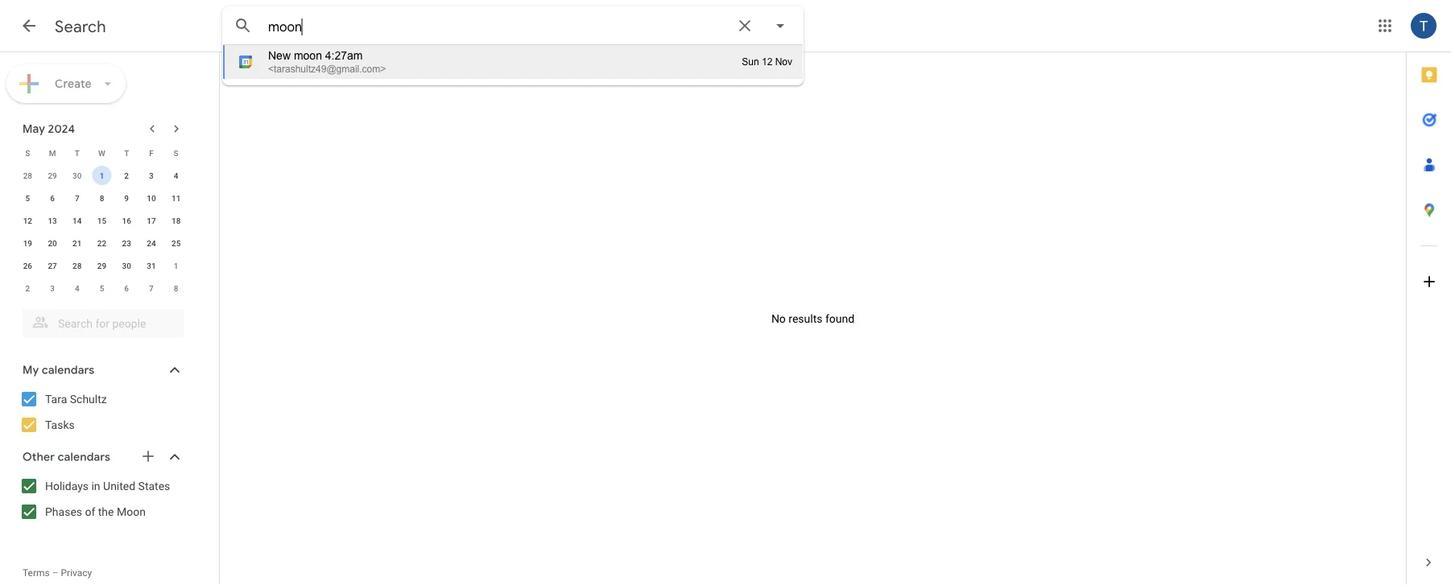 Task type: vqa. For each thing, say whether or not it's contained in the screenshot.


Task type: describe. For each thing, give the bounding box(es) containing it.
tasks
[[45, 418, 75, 432]]

schultz
[[70, 393, 107, 406]]

14
[[73, 216, 82, 225]]

0 vertical spatial 8
[[100, 193, 104, 203]]

add other calendars image
[[140, 449, 156, 465]]

0 vertical spatial 2
[[124, 171, 129, 180]]

my calendars
[[23, 363, 94, 378]]

1 inside cell
[[100, 171, 104, 180]]

1 cell
[[89, 164, 114, 187]]

other
[[23, 450, 55, 465]]

18 element
[[166, 211, 186, 230]]

other calendars
[[23, 450, 110, 465]]

3 inside "element"
[[50, 283, 55, 293]]

14 element
[[67, 211, 87, 230]]

Search for people text field
[[32, 309, 174, 338]]

30 element
[[117, 256, 136, 275]]

tara
[[45, 393, 67, 406]]

sun
[[742, 56, 759, 67]]

0 horizontal spatial 4
[[75, 283, 79, 293]]

9
[[124, 193, 129, 203]]

my calendars list
[[3, 387, 200, 438]]

search
[[55, 16, 106, 37]]

18
[[171, 216, 181, 225]]

privacy
[[61, 568, 92, 579]]

28 for 28 april element
[[23, 171, 32, 180]]

15
[[97, 216, 106, 225]]

row containing 5
[[15, 187, 188, 209]]

row containing 28
[[15, 164, 188, 187]]

11 element
[[166, 188, 186, 208]]

29 for 29 april element at the top
[[48, 171, 57, 180]]

29 element
[[92, 256, 112, 275]]

17 element
[[142, 211, 161, 230]]

–
[[52, 568, 58, 579]]

2 s from the left
[[174, 148, 178, 158]]

tara schultz
[[45, 393, 107, 406]]

6 june element
[[117, 279, 136, 298]]

23 element
[[117, 234, 136, 253]]

26
[[23, 261, 32, 271]]

nov
[[775, 56, 792, 67]]

0 vertical spatial 4
[[174, 171, 178, 180]]

clear search image
[[729, 10, 761, 42]]

create
[[55, 76, 92, 91]]

7 june element
[[142, 279, 161, 298]]

row containing 26
[[15, 254, 188, 277]]

26 element
[[18, 256, 37, 275]]

other calendars button
[[3, 445, 200, 470]]

31 element
[[142, 256, 161, 275]]

0 horizontal spatial 7
[[75, 193, 79, 203]]

terms – privacy
[[23, 568, 92, 579]]

row containing s
[[15, 142, 188, 164]]

1 s from the left
[[25, 148, 30, 158]]

21
[[73, 238, 82, 248]]

new moon 4:27am sun 12 nov <tarashultz49@gmail.com>
[[268, 49, 792, 74]]

21 element
[[67, 234, 87, 253]]

2 inside 2 june element
[[25, 283, 30, 293]]

10 element
[[142, 188, 161, 208]]

1 vertical spatial 5
[[100, 283, 104, 293]]

31
[[147, 261, 156, 271]]

4 june element
[[67, 279, 87, 298]]

25
[[171, 238, 181, 248]]

13 element
[[43, 211, 62, 230]]

19
[[23, 238, 32, 248]]

28 for 28 element
[[73, 261, 82, 271]]

5 june element
[[92, 279, 112, 298]]

Search text field
[[268, 19, 726, 35]]

row containing 12
[[15, 209, 188, 232]]

30 for 30 element
[[122, 261, 131, 271]]

20 element
[[43, 234, 62, 253]]

13
[[48, 216, 57, 225]]

new moon 4:27am list box
[[223, 45, 803, 79]]

no
[[771, 312, 786, 326]]

12 element
[[18, 211, 37, 230]]

row containing 2
[[15, 277, 188, 300]]

11
[[171, 193, 181, 203]]

1 horizontal spatial 6
[[124, 283, 129, 293]]

24
[[147, 238, 156, 248]]

28 april element
[[18, 166, 37, 185]]

found
[[825, 312, 854, 326]]

of
[[85, 505, 95, 519]]

10
[[147, 193, 156, 203]]

<tarashultz49@gmail.com> element
[[268, 64, 386, 74]]

row containing 19
[[15, 232, 188, 254]]

united
[[103, 480, 135, 493]]

2 june element
[[18, 279, 37, 298]]



Task type: locate. For each thing, give the bounding box(es) containing it.
3 down f
[[149, 171, 154, 180]]

phases of the moon
[[45, 505, 146, 519]]

other calendars list
[[3, 473, 200, 525]]

24 element
[[142, 234, 161, 253]]

0 horizontal spatial 2
[[25, 283, 30, 293]]

20
[[48, 238, 57, 248]]

row up 30 april element
[[15, 142, 188, 164]]

2 row from the top
[[15, 164, 188, 187]]

1 june element
[[166, 256, 186, 275]]

0 vertical spatial 12
[[762, 56, 773, 67]]

8 up 15 element at the top of the page
[[100, 193, 104, 203]]

1 horizontal spatial 12
[[762, 56, 773, 67]]

s
[[25, 148, 30, 158], [174, 148, 178, 158]]

7 row from the top
[[15, 277, 188, 300]]

2 t from the left
[[124, 148, 129, 158]]

in
[[91, 480, 100, 493]]

1 horizontal spatial 2
[[124, 171, 129, 180]]

4 down 28 element
[[75, 283, 79, 293]]

row
[[15, 142, 188, 164], [15, 164, 188, 187], [15, 187, 188, 209], [15, 209, 188, 232], [15, 232, 188, 254], [15, 254, 188, 277], [15, 277, 188, 300]]

sun 12 nov element
[[673, 56, 792, 68]]

row group containing 28
[[15, 164, 188, 300]]

w
[[98, 148, 105, 158]]

19 element
[[18, 234, 37, 253]]

row down 22 element
[[15, 254, 188, 277]]

row group
[[15, 164, 188, 300]]

1
[[100, 171, 104, 180], [174, 261, 178, 271]]

0 vertical spatial calendars
[[42, 363, 94, 378]]

f
[[149, 148, 154, 158]]

12 inside new moon 4:27am sun 12 nov <tarashultz49@gmail.com>
[[762, 56, 773, 67]]

1 vertical spatial 3
[[50, 283, 55, 293]]

0 horizontal spatial s
[[25, 148, 30, 158]]

29 april element
[[43, 166, 62, 185]]

t left f
[[124, 148, 129, 158]]

8
[[100, 193, 104, 203], [174, 283, 178, 293]]

22
[[97, 238, 106, 248]]

may
[[23, 122, 45, 136]]

3 row from the top
[[15, 187, 188, 209]]

row down 29 element
[[15, 277, 188, 300]]

calendars for my calendars
[[42, 363, 94, 378]]

28 down 21
[[73, 261, 82, 271]]

may 2024 grid
[[15, 142, 188, 300]]

30 for 30 april element
[[73, 171, 82, 180]]

1 vertical spatial 1
[[174, 261, 178, 271]]

30 inside 30 element
[[122, 261, 131, 271]]

0 vertical spatial 30
[[73, 171, 82, 180]]

<tarashultz49@gmail.com>
[[268, 64, 386, 74]]

1 vertical spatial 28
[[73, 261, 82, 271]]

1 vertical spatial 4
[[75, 283, 79, 293]]

0 vertical spatial 3
[[149, 171, 154, 180]]

12 inside may 2024 grid
[[23, 216, 32, 225]]

1 vertical spatial calendars
[[58, 450, 110, 465]]

2 up 9
[[124, 171, 129, 180]]

m
[[49, 148, 56, 158]]

terms
[[23, 568, 50, 579]]

create button
[[6, 64, 126, 103]]

7 inside 'element'
[[149, 283, 154, 293]]

3 down 27 element
[[50, 283, 55, 293]]

3 june element
[[43, 279, 62, 298]]

none search field search for people
[[0, 303, 200, 338]]

4:27am
[[325, 49, 363, 62]]

states
[[138, 480, 170, 493]]

my
[[23, 363, 39, 378]]

calendars inside dropdown button
[[58, 450, 110, 465]]

29 for 29 element
[[97, 261, 106, 271]]

22 element
[[92, 234, 112, 253]]

0 vertical spatial 5
[[25, 193, 30, 203]]

calendars
[[42, 363, 94, 378], [58, 450, 110, 465]]

t
[[75, 148, 80, 158], [124, 148, 129, 158]]

6 down 30 element
[[124, 283, 129, 293]]

8 june element
[[166, 279, 186, 298]]

30 april element
[[67, 166, 87, 185]]

1 t from the left
[[75, 148, 80, 158]]

12 up "19"
[[23, 216, 32, 225]]

s right f
[[174, 148, 178, 158]]

go back image
[[19, 16, 39, 35]]

1 vertical spatial 8
[[174, 283, 178, 293]]

0 vertical spatial 1
[[100, 171, 104, 180]]

6 row from the top
[[15, 254, 188, 277]]

calendars inside dropdown button
[[42, 363, 94, 378]]

5 row from the top
[[15, 232, 188, 254]]

28
[[23, 171, 32, 180], [73, 261, 82, 271]]

0 vertical spatial 7
[[75, 193, 79, 203]]

1 row from the top
[[15, 142, 188, 164]]

moon
[[294, 49, 322, 62]]

phases
[[45, 505, 82, 519]]

15 element
[[92, 211, 112, 230]]

1 horizontal spatial 30
[[122, 261, 131, 271]]

0 horizontal spatial t
[[75, 148, 80, 158]]

holidays in united states
[[45, 480, 170, 493]]

1 horizontal spatial 8
[[174, 283, 178, 293]]

1 vertical spatial 2
[[25, 283, 30, 293]]

0 horizontal spatial 3
[[50, 283, 55, 293]]

2
[[124, 171, 129, 180], [25, 283, 30, 293]]

row down w
[[15, 164, 188, 187]]

1 horizontal spatial 4
[[174, 171, 178, 180]]

5 down 29 element
[[100, 283, 104, 293]]

no results found
[[771, 312, 854, 326]]

30 inside 30 april element
[[73, 171, 82, 180]]

new
[[268, 49, 291, 62]]

30 right 29 april element at the top
[[73, 171, 82, 180]]

row up 15 element at the top of the page
[[15, 187, 188, 209]]

1 horizontal spatial 3
[[149, 171, 154, 180]]

28 left 29 april element at the top
[[23, 171, 32, 180]]

1 horizontal spatial t
[[124, 148, 129, 158]]

1 up 8 june element
[[174, 261, 178, 271]]

0 horizontal spatial 8
[[100, 193, 104, 203]]

tab list
[[1407, 52, 1451, 540]]

search options image
[[764, 10, 796, 42]]

12 left nov in the top right of the page
[[762, 56, 773, 67]]

2 down 26 element
[[25, 283, 30, 293]]

5 down 28 april element
[[25, 193, 30, 203]]

7 up 14 element
[[75, 193, 79, 203]]

1 horizontal spatial 5
[[100, 283, 104, 293]]

2024
[[48, 122, 75, 136]]

1 horizontal spatial 1
[[174, 261, 178, 271]]

1 vertical spatial 30
[[122, 261, 131, 271]]

4 up 11 element
[[174, 171, 178, 180]]

0 horizontal spatial 29
[[48, 171, 57, 180]]

1 vertical spatial 29
[[97, 261, 106, 271]]

0 horizontal spatial 6
[[50, 193, 55, 203]]

27 element
[[43, 256, 62, 275]]

29
[[48, 171, 57, 180], [97, 261, 106, 271]]

30 down 23
[[122, 261, 131, 271]]

27
[[48, 261, 57, 271]]

1 vertical spatial 7
[[149, 283, 154, 293]]

0 vertical spatial 28
[[23, 171, 32, 180]]

29 down m at top left
[[48, 171, 57, 180]]

16
[[122, 216, 131, 225]]

None search field
[[222, 6, 804, 85], [0, 303, 200, 338], [222, 6, 804, 85]]

the
[[98, 505, 114, 519]]

s up 28 april element
[[25, 148, 30, 158]]

0 horizontal spatial 5
[[25, 193, 30, 203]]

calendars for other calendars
[[58, 450, 110, 465]]

0 horizontal spatial 28
[[23, 171, 32, 180]]

holidays
[[45, 480, 89, 493]]

0 horizontal spatial 1
[[100, 171, 104, 180]]

privacy link
[[61, 568, 92, 579]]

row up 22 element
[[15, 209, 188, 232]]

17
[[147, 216, 156, 225]]

6 up 13 element
[[50, 193, 55, 203]]

results
[[789, 312, 823, 326]]

terms link
[[23, 568, 50, 579]]

1 horizontal spatial s
[[174, 148, 178, 158]]

may 2024
[[23, 122, 75, 136]]

search heading
[[55, 16, 106, 37]]

1 horizontal spatial 28
[[73, 261, 82, 271]]

30
[[73, 171, 82, 180], [122, 261, 131, 271]]

16 element
[[117, 211, 136, 230]]

1 horizontal spatial 7
[[149, 283, 154, 293]]

0 vertical spatial 29
[[48, 171, 57, 180]]

1 vertical spatial 12
[[23, 216, 32, 225]]

7
[[75, 193, 79, 203], [149, 283, 154, 293]]

28 element
[[67, 256, 87, 275]]

0 horizontal spatial 12
[[23, 216, 32, 225]]

25 element
[[166, 234, 186, 253]]

row down 15 element at the top of the page
[[15, 232, 188, 254]]

5
[[25, 193, 30, 203], [100, 283, 104, 293]]

my calendars button
[[3, 358, 200, 383]]

calendars up tara schultz
[[42, 363, 94, 378]]

8 down 1 june element
[[174, 283, 178, 293]]

calendars up in
[[58, 450, 110, 465]]

0 vertical spatial 6
[[50, 193, 55, 203]]

moon
[[117, 505, 146, 519]]

1 vertical spatial 6
[[124, 283, 129, 293]]

0 horizontal spatial 30
[[73, 171, 82, 180]]

4
[[174, 171, 178, 180], [75, 283, 79, 293]]

6
[[50, 193, 55, 203], [124, 283, 129, 293]]

23
[[122, 238, 131, 248]]

4 row from the top
[[15, 209, 188, 232]]

t up 30 april element
[[75, 148, 80, 158]]

29 down the 22
[[97, 261, 106, 271]]

12
[[762, 56, 773, 67], [23, 216, 32, 225]]

1 horizontal spatial 29
[[97, 261, 106, 271]]

3
[[149, 171, 154, 180], [50, 283, 55, 293]]

1 down w
[[100, 171, 104, 180]]

search image
[[227, 10, 259, 42]]

7 down 31 element
[[149, 283, 154, 293]]



